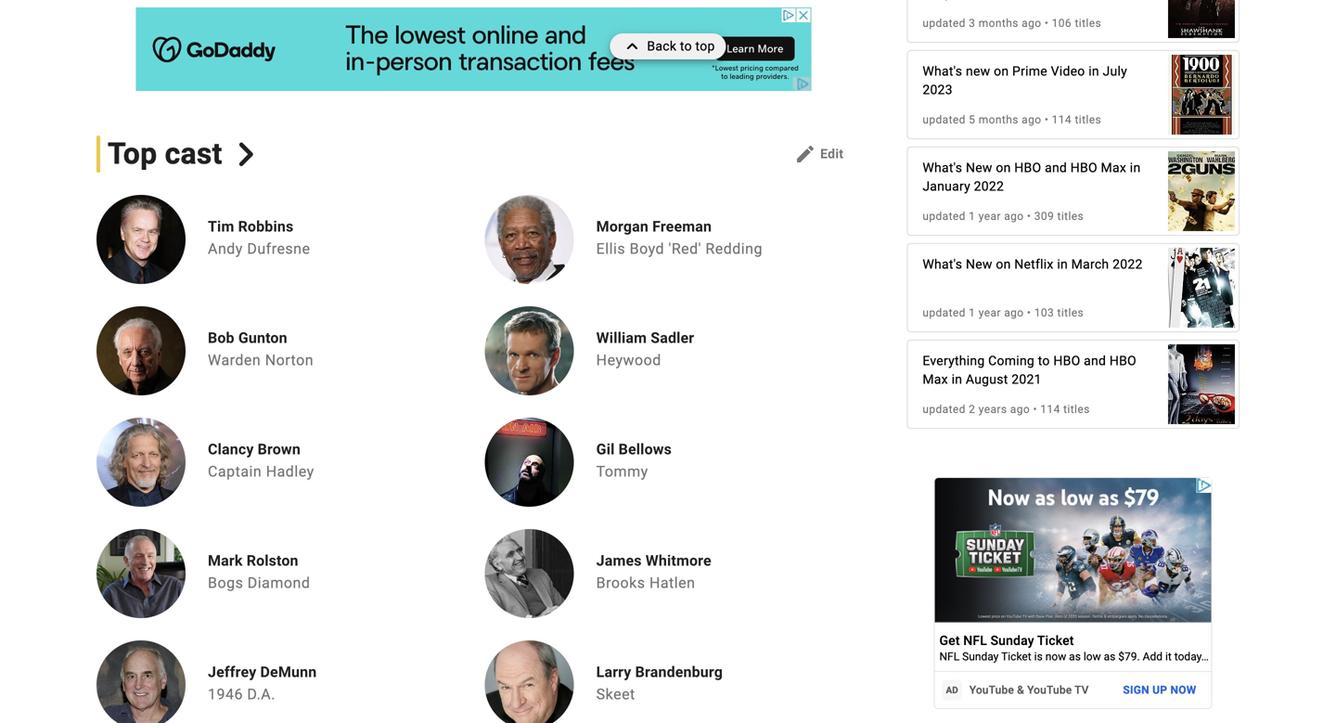 Task type: vqa. For each thing, say whether or not it's contained in the screenshot.
Sorcerer's in the Harry Potter and the Sorcerer's Stone
no



Task type: describe. For each thing, give the bounding box(es) containing it.
expand less image
[[621, 33, 647, 59]]

ago for what's new on hbo and hbo max in january 2022
[[1005, 210, 1024, 223]]

kate bosworth, liza lapira, jacob pitts, jim sturgess, and aaron yoo in 21 (2008) image
[[1169, 238, 1235, 337]]

morgan freeman ellis boyd 'red' redding
[[597, 218, 763, 258]]

on for prime
[[994, 64, 1009, 79]]

1 vertical spatial 2022
[[1113, 257, 1143, 272]]

coming
[[989, 353, 1035, 369]]

jeffrey demunn image
[[97, 641, 186, 723]]

updated 1 year ago • 103 titles
[[923, 306, 1084, 319]]

july
[[1103, 64, 1128, 79]]

heywood link
[[597, 351, 662, 369]]

titles right 106
[[1075, 17, 1102, 30]]

year for netflix
[[979, 306, 1001, 319]]

• for what's new on netflix in march 2022
[[1027, 306, 1032, 319]]

new for netflix
[[966, 257, 993, 272]]

new
[[966, 64, 991, 79]]

1 vertical spatial advertisement region
[[934, 477, 1213, 709]]

boyd
[[630, 240, 665, 258]]

ellis
[[597, 240, 626, 258]]

brandenburg
[[635, 663, 723, 681]]

james whitmore brooks hatlen
[[597, 552, 712, 592]]

captain hadley link
[[208, 463, 314, 480]]

larry
[[597, 663, 632, 681]]

106
[[1052, 17, 1072, 30]]

max for everything coming to hbo and hbo max in august 2021
[[923, 372, 949, 387]]

morgan freeman image
[[485, 195, 574, 284]]

updated 2 years ago • 114 titles
[[923, 403, 1090, 416]]

top cast link
[[97, 136, 258, 173]]

what's for what's new on netflix in march 2022
[[923, 257, 963, 272]]

andy
[[208, 240, 243, 258]]

back to top
[[647, 39, 715, 54]]

2023
[[923, 82, 953, 97]]

clancy brown link
[[208, 440, 322, 459]]

dufresne
[[247, 240, 310, 258]]

ago left 106
[[1022, 17, 1042, 30]]

demunn
[[260, 663, 317, 681]]

hatlen
[[650, 574, 696, 592]]

clancy brown image
[[97, 418, 186, 507]]

skeet link
[[597, 686, 636, 703]]

gil bellows link
[[597, 440, 672, 459]]

titles for what's new on netflix in march 2022
[[1058, 306, 1084, 319]]

5
[[969, 113, 976, 126]]

rolston
[[247, 552, 299, 570]]

1946 d.a. link
[[208, 686, 276, 703]]

gunton
[[238, 329, 288, 347]]

what's new on hbo and hbo max in january 2022
[[923, 160, 1141, 194]]

chevron right inline image
[[234, 142, 258, 166]]

year for hbo
[[979, 210, 1001, 223]]

1900 (1976) image
[[1169, 45, 1235, 144]]

sadler
[[651, 329, 695, 347]]

mark wahlberg and denzel washington in 2 guns (2013) image
[[1169, 142, 1235, 241]]

ago for what's new on prime video in july 2023
[[1022, 113, 1042, 126]]

3
[[969, 17, 976, 30]]

• for what's new on prime video in july 2023
[[1045, 113, 1049, 126]]

d.a.
[[247, 686, 276, 703]]

titles for what's new on prime video in july 2023
[[1075, 113, 1102, 126]]

freeman
[[653, 218, 712, 235]]

warden norton link
[[208, 351, 314, 369]]

2021
[[1012, 372, 1042, 387]]

1 for netflix
[[969, 306, 976, 319]]

james
[[597, 552, 642, 570]]

william sadler heywood
[[597, 329, 695, 369]]

james whitmore image
[[485, 529, 574, 618]]

updated for everything coming to hbo and hbo max in august 2021
[[923, 403, 966, 416]]

updated 1 year ago • 309 titles
[[923, 210, 1084, 223]]

march
[[1072, 257, 1110, 272]]

ago for what's new on netflix in march 2022
[[1005, 306, 1024, 319]]

brooks hatlen link
[[597, 574, 696, 592]]

tim robbins image
[[97, 195, 186, 284]]

brooks
[[597, 574, 646, 592]]

morgan freeman link
[[597, 217, 770, 236]]

years
[[979, 403, 1008, 416]]

months for 5
[[979, 113, 1019, 126]]

warden
[[208, 351, 261, 369]]

1 for hbo
[[969, 210, 976, 223]]

max for what's new on hbo and hbo max in january 2022
[[1101, 160, 1127, 175]]

titles for what's new on hbo and hbo max in january 2022
[[1058, 210, 1084, 223]]

months for 3
[[979, 17, 1019, 30]]

andy dufresne link
[[208, 240, 310, 258]]

0 vertical spatial advertisement region
[[136, 8, 812, 91]]

in inside everything coming to hbo and hbo max in august 2021
[[952, 372, 963, 387]]

2
[[969, 403, 976, 416]]

and for on
[[1045, 160, 1068, 175]]

heywood
[[597, 351, 662, 369]]

tim
[[208, 218, 234, 235]]

2 days in the valley (1996) image
[[1169, 335, 1235, 434]]

to inside button
[[680, 39, 692, 54]]

clancy brown captain hadley
[[208, 441, 314, 480]]

new for hbo
[[966, 160, 993, 175]]

'red'
[[669, 240, 702, 258]]

to inside everything coming to hbo and hbo max in august 2021
[[1038, 353, 1050, 369]]

top
[[108, 137, 157, 171]]

diamond
[[248, 574, 310, 592]]

mark rolston image
[[97, 529, 186, 618]]

tim robbins link
[[208, 217, 318, 236]]



Task type: locate. For each thing, give the bounding box(es) containing it.
year left "309"
[[979, 210, 1001, 223]]

and
[[1045, 160, 1068, 175], [1084, 353, 1107, 369]]

0 horizontal spatial advertisement region
[[136, 8, 812, 91]]

new down updated 1 year ago • 309 titles in the right top of the page
[[966, 257, 993, 272]]

updated
[[923, 17, 966, 30], [923, 113, 966, 126], [923, 210, 966, 223], [923, 306, 966, 319], [923, 403, 966, 416]]

redding
[[706, 240, 763, 258]]

to
[[680, 39, 692, 54], [1038, 353, 1050, 369]]

on for hbo
[[996, 160, 1011, 175]]

on left 'netflix'
[[996, 257, 1011, 272]]

august
[[966, 372, 1009, 387]]

• down what's new on prime video in july 2023
[[1045, 113, 1049, 126]]

prime
[[1013, 64, 1048, 79]]

year up "coming"
[[979, 306, 1001, 319]]

on for netflix
[[996, 257, 1011, 272]]

updated left 2
[[923, 403, 966, 416]]

0 vertical spatial what's
[[923, 64, 963, 79]]

max inside what's new on hbo and hbo max in january 2022
[[1101, 160, 1127, 175]]

•
[[1045, 17, 1049, 30], [1045, 113, 1049, 126], [1027, 210, 1032, 223], [1027, 306, 1032, 319], [1034, 403, 1038, 416]]

tommy link
[[597, 463, 649, 480]]

1 down january
[[969, 210, 976, 223]]

ago for everything coming to hbo and hbo max in august 2021
[[1011, 403, 1030, 416]]

0 vertical spatial on
[[994, 64, 1009, 79]]

year
[[979, 210, 1001, 223], [979, 306, 1001, 319]]

months right the '3'
[[979, 17, 1019, 30]]

updated for what's new on netflix in march 2022
[[923, 306, 966, 319]]

what's
[[923, 64, 963, 79], [923, 160, 963, 175], [923, 257, 963, 272]]

updated 5 months ago • 114 titles
[[923, 113, 1102, 126]]

and inside what's new on hbo and hbo max in january 2022
[[1045, 160, 1068, 175]]

2022
[[974, 179, 1004, 194], [1113, 257, 1143, 272]]

1
[[969, 210, 976, 223], [969, 306, 976, 319]]

jeffrey demunn link
[[208, 663, 317, 681]]

brown
[[258, 441, 301, 458]]

bob
[[208, 329, 235, 347]]

• left 103
[[1027, 306, 1032, 319]]

1 vertical spatial year
[[979, 306, 1001, 319]]

to up 2021 on the bottom of the page
[[1038, 353, 1050, 369]]

gil bellows tommy
[[597, 441, 672, 480]]

1 updated from the top
[[923, 17, 966, 30]]

ellis boyd 'red' redding link
[[597, 240, 763, 258]]

max down everything
[[923, 372, 949, 387]]

1 year from the top
[[979, 210, 1001, 223]]

edit button
[[787, 139, 851, 169]]

updated left the '3'
[[923, 17, 966, 30]]

1 horizontal spatial and
[[1084, 353, 1107, 369]]

larry brandenburg image
[[485, 641, 574, 723]]

what's inside what's new on hbo and hbo max in january 2022
[[923, 160, 963, 175]]

1 vertical spatial 1
[[969, 306, 976, 319]]

0 vertical spatial year
[[979, 210, 1001, 223]]

2 vertical spatial what's
[[923, 257, 963, 272]]

titles right 103
[[1058, 306, 1084, 319]]

mark rolston link
[[208, 552, 318, 570]]

114
[[1052, 113, 1072, 126], [1041, 403, 1061, 416]]

william sadler image
[[485, 306, 574, 396]]

what's up january
[[923, 160, 963, 175]]

updated for what's new on hbo and hbo max in january 2022
[[923, 210, 966, 223]]

0 vertical spatial months
[[979, 17, 1019, 30]]

jeffrey demunn 1946 d.a.
[[208, 663, 317, 703]]

what's for what's new on prime video in july 2023
[[923, 64, 963, 79]]

1 horizontal spatial 2022
[[1113, 257, 1143, 272]]

edit image
[[795, 143, 817, 165]]

gil bellows image
[[485, 418, 574, 507]]

309
[[1035, 210, 1055, 223]]

1 new from the top
[[966, 160, 993, 175]]

0 horizontal spatial 2022
[[974, 179, 1004, 194]]

and for to
[[1084, 353, 1107, 369]]

1 vertical spatial max
[[923, 372, 949, 387]]

in
[[1089, 64, 1100, 79], [1130, 160, 1141, 175], [1058, 257, 1068, 272], [952, 372, 963, 387]]

whitmore
[[646, 552, 712, 570]]

1 horizontal spatial advertisement region
[[934, 477, 1213, 709]]

0 vertical spatial to
[[680, 39, 692, 54]]

and inside everything coming to hbo and hbo max in august 2021
[[1084, 353, 1107, 369]]

max inside everything coming to hbo and hbo max in august 2021
[[923, 372, 949, 387]]

2022 inside what's new on hbo and hbo max in january 2022
[[974, 179, 1004, 194]]

everything
[[923, 353, 985, 369]]

ago left "309"
[[1005, 210, 1024, 223]]

morgan
[[597, 218, 649, 235]]

1 vertical spatial 114
[[1041, 403, 1061, 416]]

and up "309"
[[1045, 160, 1068, 175]]

top cast
[[108, 137, 222, 171]]

in left mark wahlberg and denzel washington in 2 guns (2013) image
[[1130, 160, 1141, 175]]

0 vertical spatial 114
[[1052, 113, 1072, 126]]

back to top button
[[610, 33, 726, 59]]

what's down updated 1 year ago • 309 titles in the right top of the page
[[923, 257, 963, 272]]

william sadler link
[[597, 329, 695, 347]]

1 vertical spatial to
[[1038, 353, 1050, 369]]

updated left 5
[[923, 113, 966, 126]]

1 vertical spatial months
[[979, 113, 1019, 126]]

max left mark wahlberg and denzel washington in 2 guns (2013) image
[[1101, 160, 1127, 175]]

on up updated 1 year ago • 309 titles in the right top of the page
[[996, 160, 1011, 175]]

updated down january
[[923, 210, 966, 223]]

1 what's from the top
[[923, 64, 963, 79]]

1 months from the top
[[979, 17, 1019, 30]]

on inside what's new on hbo and hbo max in january 2022
[[996, 160, 1011, 175]]

1 horizontal spatial to
[[1038, 353, 1050, 369]]

0 horizontal spatial and
[[1045, 160, 1068, 175]]

bogs diamond link
[[208, 574, 310, 592]]

updated 3 months ago • 106 titles
[[923, 17, 1102, 30]]

tim robbins andy dufresne
[[208, 218, 310, 258]]

edit
[[821, 146, 844, 161]]

to left the top
[[680, 39, 692, 54]]

1 horizontal spatial max
[[1101, 160, 1127, 175]]

in down everything
[[952, 372, 963, 387]]

2 year from the top
[[979, 306, 1001, 319]]

bob gunton image
[[97, 306, 186, 396]]

2 updated from the top
[[923, 113, 966, 126]]

5 updated from the top
[[923, 403, 966, 416]]

tommy
[[597, 463, 649, 480]]

2 new from the top
[[966, 257, 993, 272]]

what's new on netflix in march 2022
[[923, 257, 1143, 272]]

1 1 from the top
[[969, 210, 976, 223]]

bob gunton link
[[208, 329, 321, 347]]

• left 106
[[1045, 17, 1049, 30]]

video
[[1051, 64, 1086, 79]]

• down 2021 on the bottom of the page
[[1034, 403, 1038, 416]]

114 down 2021 on the bottom of the page
[[1041, 403, 1061, 416]]

0 vertical spatial new
[[966, 160, 993, 175]]

new inside what's new on hbo and hbo max in january 2022
[[966, 160, 993, 175]]

everything coming to hbo and hbo max in august 2021
[[923, 353, 1137, 387]]

new up january
[[966, 160, 993, 175]]

months right 5
[[979, 113, 1019, 126]]

titles right "309"
[[1058, 210, 1084, 223]]

on
[[994, 64, 1009, 79], [996, 160, 1011, 175], [996, 257, 1011, 272]]

mark
[[208, 552, 243, 570]]

0 vertical spatial 2022
[[974, 179, 1004, 194]]

1 vertical spatial and
[[1084, 353, 1107, 369]]

on right new
[[994, 64, 1009, 79]]

1 vertical spatial on
[[996, 160, 1011, 175]]

what's inside what's new on prime video in july 2023
[[923, 64, 963, 79]]

in left july
[[1089, 64, 1100, 79]]

bob gunton warden norton
[[208, 329, 314, 369]]

titles down everything coming to hbo and hbo max in august 2021
[[1064, 403, 1090, 416]]

january
[[923, 179, 971, 194]]

netflix
[[1015, 257, 1054, 272]]

titles down video
[[1075, 113, 1102, 126]]

skeet
[[597, 686, 636, 703]]

2022 up updated 1 year ago • 309 titles in the right top of the page
[[974, 179, 1004, 194]]

1946
[[208, 686, 243, 703]]

captain
[[208, 463, 262, 480]]

ago left 103
[[1005, 306, 1024, 319]]

2022 right march at right top
[[1113, 257, 1143, 272]]

norton
[[265, 351, 314, 369]]

james whitmore link
[[597, 552, 712, 570]]

bogs
[[208, 574, 243, 592]]

• for everything coming to hbo and hbo max in august 2021
[[1034, 403, 1038, 416]]

1 up everything
[[969, 306, 976, 319]]

0 horizontal spatial to
[[680, 39, 692, 54]]

advertisement region
[[136, 8, 812, 91], [934, 477, 1213, 709]]

3 what's from the top
[[923, 257, 963, 272]]

ago down what's new on prime video in july 2023
[[1022, 113, 1042, 126]]

larry brandenburg link
[[597, 663, 723, 681]]

titles for everything coming to hbo and hbo max in august 2021
[[1064, 403, 1090, 416]]

2 vertical spatial on
[[996, 257, 1011, 272]]

hadley
[[266, 463, 314, 480]]

114 for prime
[[1052, 113, 1072, 126]]

• left "309"
[[1027, 210, 1032, 223]]

0 vertical spatial and
[[1045, 160, 1068, 175]]

robbins
[[238, 218, 294, 235]]

in left march at right top
[[1058, 257, 1068, 272]]

clancy
[[208, 441, 254, 458]]

jeffrey
[[208, 663, 257, 681]]

updated up everything
[[923, 306, 966, 319]]

william
[[597, 329, 647, 347]]

0 vertical spatial 1
[[969, 210, 976, 223]]

1 vertical spatial what's
[[923, 160, 963, 175]]

in inside what's new on hbo and hbo max in january 2022
[[1130, 160, 1141, 175]]

what's for what's new on hbo and hbo max in january 2022
[[923, 160, 963, 175]]

3 updated from the top
[[923, 210, 966, 223]]

• for what's new on hbo and hbo max in january 2022
[[1027, 210, 1032, 223]]

103
[[1035, 306, 1055, 319]]

what's up 2023
[[923, 64, 963, 79]]

1 vertical spatial new
[[966, 257, 993, 272]]

new
[[966, 160, 993, 175], [966, 257, 993, 272]]

mark rolston bogs diamond
[[208, 552, 310, 592]]

2 months from the top
[[979, 113, 1019, 126]]

what's new on prime video in july 2023
[[923, 64, 1128, 97]]

on inside what's new on prime video in july 2023
[[994, 64, 1009, 79]]

in inside what's new on prime video in july 2023
[[1089, 64, 1100, 79]]

114 down video
[[1052, 113, 1072, 126]]

and right "coming"
[[1084, 353, 1107, 369]]

back
[[647, 39, 677, 54]]

bellows
[[619, 441, 672, 458]]

2 what's from the top
[[923, 160, 963, 175]]

gil
[[597, 441, 615, 458]]

4 updated from the top
[[923, 306, 966, 319]]

114 for hbo
[[1041, 403, 1061, 416]]

top
[[696, 39, 715, 54]]

max
[[1101, 160, 1127, 175], [923, 372, 949, 387]]

hbo
[[1015, 160, 1042, 175], [1071, 160, 1098, 175], [1054, 353, 1081, 369], [1110, 353, 1137, 369]]

0 horizontal spatial max
[[923, 372, 949, 387]]

updated for what's new on prime video in july 2023
[[923, 113, 966, 126]]

2 1 from the top
[[969, 306, 976, 319]]

larry brandenburg skeet
[[597, 663, 723, 703]]

0 vertical spatial max
[[1101, 160, 1127, 175]]

ago right the years
[[1011, 403, 1030, 416]]



